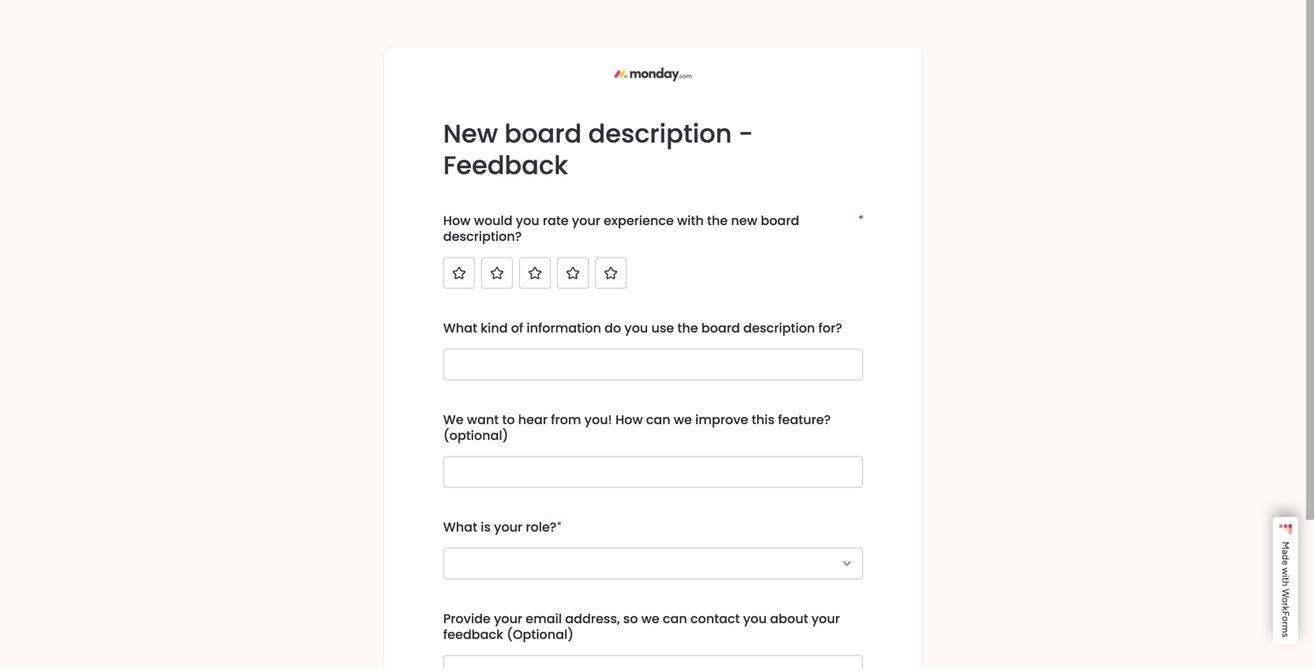 Task type: vqa. For each thing, say whether or not it's contained in the screenshot.
top What
yes



Task type: describe. For each thing, give the bounding box(es) containing it.
use
[[652, 319, 674, 337]]

hear
[[518, 411, 548, 429]]

what kind of information do you use the board description for?
[[443, 319, 843, 337]]

m a d e w i t h w o r k f o r m s button
[[1273, 517, 1299, 644]]

what is your role? group
[[443, 507, 863, 599]]

of
[[511, 319, 523, 337]]

s
[[1281, 633, 1292, 638]]

do
[[605, 319, 621, 337]]

how inside we want to hear from you! how can we improve this feature? (optional)
[[616, 411, 643, 429]]

we inside provide your email address, so we can contact you about your feedback (optional)
[[642, 610, 660, 628]]

your inside the how would you rate your experience with the new board description?
[[572, 212, 601, 230]]

form logo image
[[600, 60, 707, 89]]

3 image
[[527, 265, 543, 281]]

d
[[1281, 555, 1292, 560]]

we want to hear from you! how can we improve this feature? (optional)
[[443, 411, 834, 445]]

w
[[1281, 589, 1292, 598]]

1 o from the top
[[1281, 598, 1292, 603]]

so
[[623, 610, 638, 628]]

m
[[1281, 542, 1292, 550]]

f
[[1281, 611, 1292, 617]]

can inside provide your email address, so we can contact you about your feedback (optional)
[[663, 610, 687, 628]]

provide your email address, so we can contact you about your feedback (optional) group
[[443, 599, 863, 670]]

description inside group
[[744, 319, 815, 337]]

new
[[731, 212, 758, 230]]

from
[[551, 411, 581, 429]]

address,
[[565, 610, 620, 628]]

(optional)
[[443, 427, 509, 445]]

we want to hear from you! how can we improve this feature? (optional) group
[[443, 400, 863, 507]]

the for board
[[678, 319, 698, 337]]

improve
[[696, 411, 749, 429]]

role?
[[526, 519, 557, 536]]

new board description - feedback
[[443, 116, 754, 183]]

rate
[[543, 212, 569, 230]]

2 o from the top
[[1281, 617, 1292, 622]]

2 image
[[489, 265, 505, 281]]

how would you rate your experience with the new board description? list
[[443, 257, 652, 289]]

you inside what kind of information do you use the board description for? group
[[625, 319, 648, 337]]



Task type: locate. For each thing, give the bounding box(es) containing it.
0 horizontal spatial description
[[589, 116, 732, 151]]

feedback
[[443, 148, 568, 183]]

0 vertical spatial description
[[589, 116, 732, 151]]

0 vertical spatial board
[[505, 116, 582, 151]]

0 horizontal spatial how
[[443, 212, 471, 230]]

1 horizontal spatial board
[[702, 319, 740, 337]]

how right the you!
[[616, 411, 643, 429]]

o up m
[[1281, 617, 1292, 622]]

0 horizontal spatial we
[[642, 610, 660, 628]]

board inside the how would you rate your experience with the new board description?
[[761, 212, 800, 230]]

what is your role? *
[[443, 519, 562, 536]]

want
[[467, 411, 499, 429]]

k
[[1281, 607, 1292, 611]]

1 horizontal spatial description
[[744, 319, 815, 337]]

text text field
[[443, 456, 863, 488]]

1 vertical spatial r
[[1281, 622, 1292, 625]]

the inside the how would you rate your experience with the new board description?
[[707, 212, 728, 230]]

r up 'f'
[[1281, 603, 1292, 607]]

the right use
[[678, 319, 698, 337]]

what left kind on the left
[[443, 319, 478, 337]]

h
[[1281, 581, 1292, 587]]

this
[[752, 411, 775, 429]]

we left the improve
[[674, 411, 692, 429]]

description?
[[443, 228, 522, 245]]

2 vertical spatial you
[[743, 610, 767, 628]]

-
[[739, 116, 754, 151]]

contact
[[691, 610, 740, 628]]

1 vertical spatial we
[[642, 610, 660, 628]]

what for what kind of information do you use the board description for?
[[443, 319, 478, 337]]

you left rate
[[516, 212, 540, 230]]

your left email
[[494, 610, 523, 628]]

e
[[1281, 560, 1292, 566]]

can left 'contact'
[[663, 610, 687, 628]]

1 vertical spatial description
[[744, 319, 815, 337]]

4 image
[[565, 265, 581, 281]]

w
[[1281, 568, 1292, 576]]

0 horizontal spatial the
[[678, 319, 698, 337]]

o
[[1281, 598, 1292, 603], [1281, 617, 1292, 622]]

your right about
[[812, 610, 840, 628]]

how
[[443, 212, 471, 230], [616, 411, 643, 429]]

* inside what is your role? *
[[557, 520, 562, 531]]

description
[[589, 116, 732, 151], [744, 319, 815, 337]]

i
[[1281, 576, 1292, 578]]

email
[[526, 610, 562, 628]]

how would you rate your experience with the new board description?
[[443, 212, 803, 245]]

0 vertical spatial *
[[859, 213, 863, 224]]

r
[[1281, 603, 1292, 607], [1281, 622, 1292, 625]]

0 vertical spatial r
[[1281, 603, 1292, 607]]

kind
[[481, 319, 508, 337]]

0 vertical spatial we
[[674, 411, 692, 429]]

form form
[[0, 0, 1315, 670]]

your right rate
[[572, 212, 601, 230]]

you inside provide your email address, so we can contact you about your feedback (optional)
[[743, 610, 767, 628]]

we inside we want to hear from you! how can we improve this feature? (optional)
[[674, 411, 692, 429]]

(optional)
[[507, 626, 574, 644]]

you!
[[585, 411, 612, 429]]

we
[[674, 411, 692, 429], [642, 610, 660, 628]]

5 image
[[603, 265, 619, 281]]

with
[[677, 212, 704, 230]]

1 horizontal spatial we
[[674, 411, 692, 429]]

board
[[505, 116, 582, 151], [761, 212, 800, 230], [702, 319, 740, 337]]

new
[[443, 116, 498, 151]]

r down 'f'
[[1281, 622, 1292, 625]]

how inside the how would you rate your experience with the new board description?
[[443, 212, 471, 230]]

* inside how would you rate your experience with the new board description? group
[[859, 213, 863, 224]]

we right so
[[642, 610, 660, 628]]

provide your email address, so we can contact you about your feedback (optional)
[[443, 610, 844, 644]]

the left new
[[707, 212, 728, 230]]

1 horizontal spatial *
[[859, 213, 863, 224]]

t
[[1281, 578, 1292, 581]]

0 vertical spatial can
[[646, 411, 671, 429]]

your
[[572, 212, 601, 230], [494, 519, 523, 536], [494, 610, 523, 628], [812, 610, 840, 628]]

what for what is your role? *
[[443, 519, 478, 536]]

what kind of information do you use the board description for? group
[[443, 308, 863, 400]]

m a d e w i t h w o r k f o r m s
[[1281, 542, 1292, 638]]

1 vertical spatial what
[[443, 519, 478, 536]]

feature?
[[778, 411, 831, 429]]

0 horizontal spatial you
[[516, 212, 540, 230]]

to
[[502, 411, 515, 429]]

description inside 'new board description - feedback'
[[589, 116, 732, 151]]

you inside the how would you rate your experience with the new board description?
[[516, 212, 540, 230]]

1 image
[[451, 265, 467, 281]]

you right do
[[625, 319, 648, 337]]

1 vertical spatial you
[[625, 319, 648, 337]]

is
[[481, 519, 491, 536]]

the for new
[[707, 212, 728, 230]]

0 horizontal spatial *
[[557, 520, 562, 531]]

how left would
[[443, 212, 471, 230]]

what
[[443, 319, 478, 337], [443, 519, 478, 536]]

0 vertical spatial you
[[516, 212, 540, 230]]

0 vertical spatial the
[[707, 212, 728, 230]]

1 what from the top
[[443, 319, 478, 337]]

information
[[527, 319, 601, 337]]

0 vertical spatial how
[[443, 212, 471, 230]]

can inside we want to hear from you! how can we improve this feature? (optional)
[[646, 411, 671, 429]]

description left for?
[[744, 319, 815, 337]]

we
[[443, 411, 464, 429]]

a
[[1281, 550, 1292, 555]]

1 vertical spatial the
[[678, 319, 698, 337]]

board inside what kind of information do you use the board description for? group
[[702, 319, 740, 337]]

your inside group
[[494, 519, 523, 536]]

2 what from the top
[[443, 519, 478, 536]]

the
[[707, 212, 728, 230], [678, 319, 698, 337]]

can up text text field
[[646, 411, 671, 429]]

m
[[1281, 625, 1292, 633]]

2 horizontal spatial board
[[761, 212, 800, 230]]

0 vertical spatial o
[[1281, 598, 1292, 603]]

1 vertical spatial how
[[616, 411, 643, 429]]

for?
[[819, 319, 843, 337]]

would
[[474, 212, 513, 230]]

1 horizontal spatial the
[[707, 212, 728, 230]]

can
[[646, 411, 671, 429], [663, 610, 687, 628]]

1 vertical spatial o
[[1281, 617, 1292, 622]]

0 horizontal spatial board
[[505, 116, 582, 151]]

you
[[516, 212, 540, 230], [625, 319, 648, 337], [743, 610, 767, 628]]

1 vertical spatial *
[[557, 520, 562, 531]]

*
[[859, 213, 863, 224], [557, 520, 562, 531]]

about
[[770, 610, 809, 628]]

2 r from the top
[[1281, 622, 1292, 625]]

0 vertical spatial what
[[443, 319, 478, 337]]

2 horizontal spatial you
[[743, 610, 767, 628]]

your right is
[[494, 519, 523, 536]]

description down the form logo at the top
[[589, 116, 732, 151]]

the inside group
[[678, 319, 698, 337]]

you left about
[[743, 610, 767, 628]]

1 horizontal spatial you
[[625, 319, 648, 337]]

experience
[[604, 212, 674, 230]]

provide
[[443, 610, 491, 628]]

what left is
[[443, 519, 478, 536]]

1 r from the top
[[1281, 603, 1292, 607]]

o up 'k'
[[1281, 598, 1292, 603]]

text_2 text field
[[443, 349, 863, 381]]

1 vertical spatial board
[[761, 212, 800, 230]]

1 vertical spatial can
[[663, 610, 687, 628]]

feedback
[[443, 626, 504, 644]]

2 vertical spatial board
[[702, 319, 740, 337]]

how would you rate your experience with the new board description? group
[[443, 200, 863, 308]]

1 horizontal spatial how
[[616, 411, 643, 429]]

board inside 'new board description - feedback'
[[505, 116, 582, 151]]



